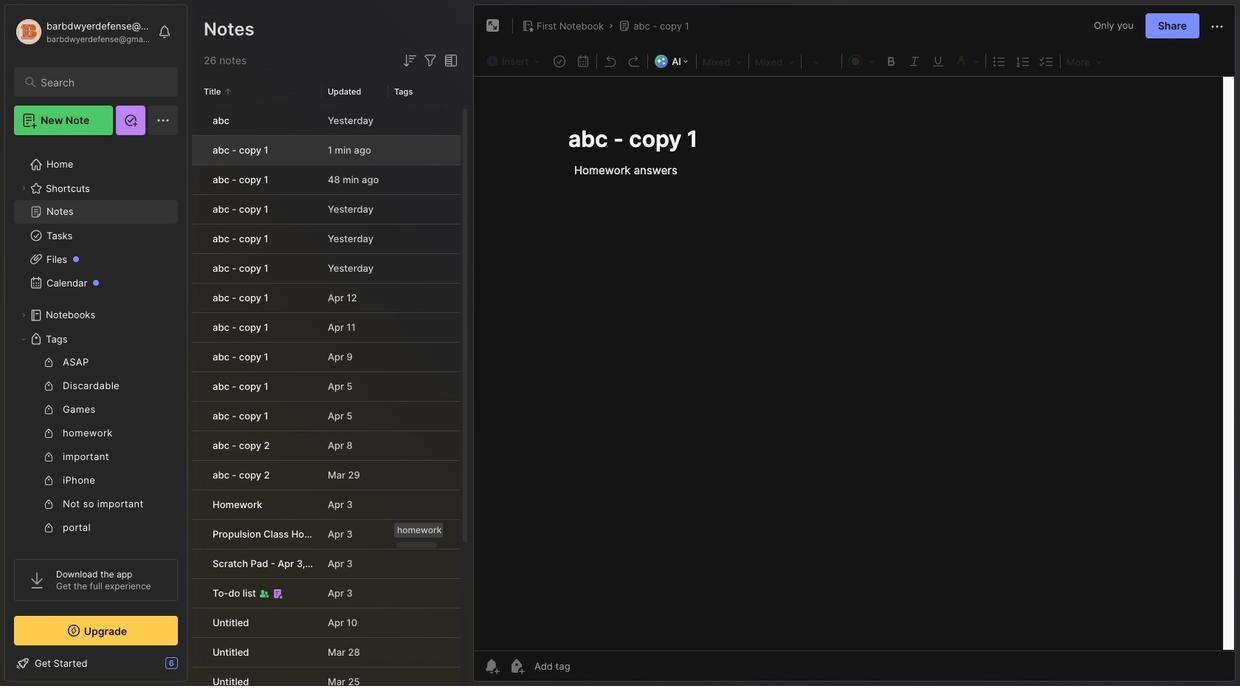 Task type: locate. For each thing, give the bounding box(es) containing it.
heading level image
[[698, 52, 747, 71]]

13 cell from the top
[[192, 461, 204, 490]]

Add filters field
[[422, 52, 439, 69]]

Highlight field
[[950, 51, 984, 70]]

none search field inside "main" element
[[41, 73, 165, 91]]

17 cell from the top
[[192, 579, 204, 608]]

main element
[[0, 0, 192, 686]]

Heading level field
[[698, 52, 747, 71]]

tree inside "main" element
[[5, 144, 187, 686]]

Account field
[[14, 17, 151, 47]]

15 cell from the top
[[192, 520, 204, 549]]

2 cell from the top
[[192, 136, 204, 165]]

More field
[[1063, 52, 1107, 71]]

add tag image
[[508, 657, 526, 675]]

14 cell from the top
[[192, 490, 204, 519]]

add a reminder image
[[483, 657, 501, 675]]

click to collapse image
[[186, 659, 198, 676]]

6 cell from the top
[[192, 254, 204, 283]]

Search text field
[[41, 75, 165, 89]]

More actions field
[[1209, 16, 1227, 35]]

None search field
[[41, 73, 165, 91]]

20 cell from the top
[[192, 668, 204, 686]]

Sort options field
[[401, 52, 419, 69]]

16 cell from the top
[[192, 549, 204, 578]]

4 cell from the top
[[192, 195, 204, 224]]

cell
[[192, 106, 204, 135], [192, 136, 204, 165], [192, 165, 204, 194], [192, 195, 204, 224], [192, 225, 204, 253], [192, 254, 204, 283], [192, 284, 204, 312], [192, 313, 204, 342], [192, 343, 204, 371], [192, 372, 204, 401], [192, 402, 204, 431], [192, 431, 204, 460], [192, 461, 204, 490], [192, 490, 204, 519], [192, 520, 204, 549], [192, 549, 204, 578], [192, 579, 204, 608], [192, 609, 204, 637], [192, 638, 204, 667], [192, 668, 204, 686]]

10 cell from the top
[[192, 372, 204, 401]]

1 cell from the top
[[192, 106, 204, 135]]

more actions image
[[1209, 18, 1227, 35]]

insert image
[[483, 52, 548, 71]]

group
[[14, 351, 178, 682]]

Font color field
[[844, 51, 879, 70]]

View options field
[[439, 52, 460, 69]]

expand notebooks image
[[19, 311, 28, 320]]

18 cell from the top
[[192, 609, 204, 637]]

Font size field
[[803, 52, 840, 71]]

row group
[[192, 106, 461, 686]]

add filters image
[[422, 52, 439, 69]]

tree
[[5, 144, 187, 686]]

note window element
[[473, 4, 1236, 685]]



Task type: vqa. For each thing, say whether or not it's contained in the screenshot.
17th cell from the top
yes



Task type: describe. For each thing, give the bounding box(es) containing it.
Insert field
[[483, 52, 548, 71]]

Note Editor text field
[[474, 76, 1236, 651]]

8 cell from the top
[[192, 313, 204, 342]]

Add tag field
[[533, 659, 645, 673]]

font color image
[[844, 51, 879, 70]]

group inside tree
[[14, 351, 178, 682]]

12 cell from the top
[[192, 431, 204, 460]]

Font family field
[[751, 52, 800, 71]]

highlight image
[[950, 51, 984, 70]]

3 cell from the top
[[192, 165, 204, 194]]

9 cell from the top
[[192, 343, 204, 371]]

11 cell from the top
[[192, 402, 204, 431]]

font family image
[[751, 52, 800, 71]]

font size image
[[803, 52, 840, 71]]

expand note image
[[484, 17, 502, 35]]

Help and Learning task checklist field
[[5, 651, 187, 675]]

19 cell from the top
[[192, 638, 204, 667]]

5 cell from the top
[[192, 225, 204, 253]]

7 cell from the top
[[192, 284, 204, 312]]

expand tags image
[[19, 335, 28, 343]]

more image
[[1063, 52, 1107, 71]]



